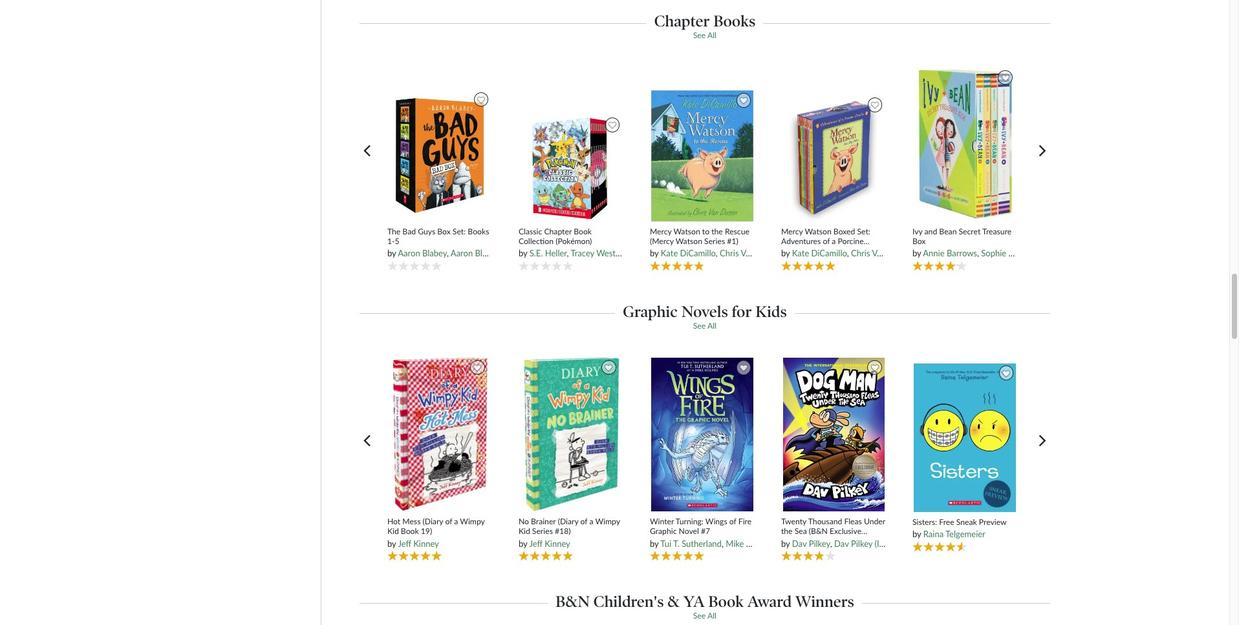 Task type: locate. For each thing, give the bounding box(es) containing it.
1-
[[387, 237, 395, 247]]

1 vertical spatial graphic
[[650, 527, 677, 537]]

bean
[[939, 227, 957, 237]]

dusen
[[757, 249, 781, 259], [888, 249, 912, 259]]

sophie
[[981, 249, 1006, 259]]

of inside no brainer (diary of a wimpy kid series #18) by jeff kinney
[[580, 517, 587, 527]]

0 horizontal spatial pilkey
[[809, 539, 830, 549]]

0 horizontal spatial dicamillo
[[680, 249, 716, 259]]

1 horizontal spatial kate
[[792, 249, 809, 259]]

kinney inside hot mess (diary of a wimpy kid book 19) by jeff kinney
[[413, 539, 439, 549]]

kate dicamillo link down adventures
[[792, 249, 847, 259]]

see
[[693, 31, 706, 40], [693, 321, 706, 331], [693, 612, 706, 621]]

by left s.e.
[[519, 249, 527, 259]]

0 vertical spatial all
[[707, 31, 716, 40]]

mercy inside mercy watson boxed set: adventures of a porcine wonder
[[781, 227, 803, 237]]

0 horizontal spatial (diary
[[423, 517, 443, 527]]

2 chris from the left
[[851, 249, 870, 259]]

chapter inside classic chapter book collection (pokémon) by s.e. heller , tracey west , howie dewin ,
[[544, 227, 572, 237]]

no brainer (diary of a wimpy kid series #18) image
[[523, 358, 619, 513]]

mercy up adventures
[[781, 227, 803, 237]]

see all link for for
[[693, 321, 716, 331]]

3 all from the top
[[707, 612, 716, 621]]

0 horizontal spatial book
[[401, 527, 419, 537]]

preview
[[979, 518, 1007, 528]]

chris down porcine on the top of the page
[[851, 249, 870, 259]]

sutherland
[[682, 539, 722, 549]]

of inside winter turning: wings of fire graphic novel #7 by tui t. sutherland , mike holmes (illustrator)
[[729, 517, 736, 527]]

2 blabey from the left
[[475, 249, 500, 259]]

jeff inside no brainer (diary of a wimpy kid series #18) by jeff kinney
[[529, 539, 542, 549]]

(mercy
[[650, 237, 674, 247]]

under
[[864, 517, 885, 527]]

wimpy for no brainer (diary of a wimpy kid series #18) by jeff kinney
[[595, 517, 620, 527]]

0 horizontal spatial dav
[[792, 539, 807, 549]]

1 dusen from the left
[[757, 249, 781, 259]]

mercy for mercy watson boxed set: adventures of a porcine wonder
[[781, 227, 803, 237]]

0 horizontal spatial a
[[454, 517, 458, 527]]

see inside chapter books see all
[[693, 31, 706, 40]]

0 horizontal spatial kate dicamillo link
[[661, 249, 716, 259]]

kinney down #18)
[[545, 539, 570, 549]]

secret
[[959, 227, 981, 237]]

children's
[[593, 593, 664, 612]]

1 dav from the left
[[792, 539, 807, 549]]

man
[[828, 537, 844, 547]]

0 vertical spatial graphic
[[623, 302, 678, 321]]

0 vertical spatial see all link
[[693, 31, 716, 40]]

0 vertical spatial see
[[693, 31, 706, 40]]

book up (pokémon)
[[574, 227, 592, 237]]

of for 19)
[[445, 517, 452, 527]]

mercy
[[650, 227, 672, 237], [781, 227, 803, 237]]

bad
[[402, 227, 416, 237]]

a right brainer in the left bottom of the page
[[589, 517, 593, 527]]

raina
[[923, 530, 944, 540]]

b&n
[[555, 593, 590, 612]]

watson inside mercy watson boxed set: adventures of a porcine wonder
[[805, 227, 831, 237]]

1 kid from the left
[[387, 527, 399, 537]]

set: up porcine on the top of the page
[[857, 227, 870, 237]]

, inside ivy and bean secret treasure box by annie barrows , sophie blackall (illustrator)
[[977, 249, 979, 259]]

thousand
[[808, 517, 842, 527]]

1 horizontal spatial the
[[781, 527, 793, 537]]

brainer
[[531, 517, 556, 527]]

the down twenty
[[781, 527, 793, 537]]

0 horizontal spatial mercy
[[650, 227, 672, 237]]

pilkey down (b&n
[[809, 539, 830, 549]]

1 horizontal spatial aaron
[[451, 249, 473, 259]]

book right ya
[[708, 593, 744, 612]]

kid for hot mess (diary of a wimpy kid book 19) by jeff kinney
[[387, 527, 399, 537]]

(illustrator) right blackall
[[1039, 249, 1079, 259]]

kate down (mercy
[[661, 249, 678, 259]]

hot
[[387, 517, 400, 527]]

(diary up 19)
[[423, 517, 443, 527]]

sisters:
[[912, 518, 937, 528]]

1 horizontal spatial blabey
[[475, 249, 500, 259]]

dusen left annie on the top of page
[[888, 249, 912, 259]]

jeff for no brainer (diary of a wimpy kid series #18) by jeff kinney
[[529, 539, 542, 549]]

west
[[596, 249, 616, 259]]

1 horizontal spatial pilkey
[[851, 539, 873, 549]]

howie
[[620, 249, 644, 259]]

kid inside no brainer (diary of a wimpy kid series #18) by jeff kinney
[[519, 527, 530, 537]]

0 horizontal spatial kate
[[661, 249, 678, 259]]

series down brainer in the left bottom of the page
[[532, 527, 553, 537]]

dav down exclusive
[[834, 539, 849, 549]]

2 pilkey from the left
[[851, 539, 873, 549]]

chapter books see all
[[654, 12, 755, 40]]

series inside no brainer (diary of a wimpy kid series #18) by jeff kinney
[[532, 527, 553, 537]]

mercy watson boxed set: adventures of a porcine wonder image
[[782, 95, 885, 222]]

by down adventures
[[781, 249, 790, 259]]

(illustrator) down and
[[914, 249, 954, 259]]

(diary inside hot mess (diary of a wimpy kid book 19) by jeff kinney
[[423, 517, 443, 527]]

wimpy inside no brainer (diary of a wimpy kid series #18) by jeff kinney
[[595, 517, 620, 527]]

of left fire in the bottom of the page
[[729, 517, 736, 527]]

1 horizontal spatial dusen
[[888, 249, 912, 259]]

wimpy left no
[[460, 517, 485, 527]]

dav down sea
[[792, 539, 807, 549]]

kinney down 19)
[[413, 539, 439, 549]]

0 horizontal spatial box
[[437, 227, 451, 237]]

1 horizontal spatial chris
[[851, 249, 870, 259]]

1 horizontal spatial dav
[[834, 539, 849, 549]]

tracey west link
[[571, 249, 622, 259]]

the bad guys box set: books 1-5 by aaron blabey , aaron blabey (illustrator)
[[387, 227, 542, 259]]

1 horizontal spatial series
[[704, 237, 725, 247]]

1 vertical spatial book
[[401, 527, 419, 537]]

2 jeff from the left
[[529, 539, 542, 549]]

1 horizontal spatial box
[[912, 237, 926, 247]]

1 dicamillo from the left
[[680, 249, 716, 259]]

graphic left novels
[[623, 302, 678, 321]]

kinney for hot mess (diary of a wimpy kid book 19) by jeff kinney
[[413, 539, 439, 549]]

1 horizontal spatial jeff
[[529, 539, 542, 549]]

wimpy
[[460, 517, 485, 527], [595, 517, 620, 527]]

5
[[395, 237, 399, 247]]

1 see from the top
[[693, 31, 706, 40]]

1 horizontal spatial jeff kinney link
[[529, 539, 570, 549]]

aaron blabey link
[[398, 249, 447, 259]]

(diary
[[423, 517, 443, 527], [558, 517, 578, 527]]

by dav pilkey , dav pilkey (illustrator)
[[781, 539, 915, 549]]

1 horizontal spatial kate dicamillo link
[[792, 249, 847, 259]]

(illustrator) inside ivy and bean secret treasure box by annie barrows , sophie blackall (illustrator)
[[1039, 249, 1079, 259]]

set: inside mercy watson boxed set: adventures of a porcine wonder
[[857, 227, 870, 237]]

0 vertical spatial the
[[711, 227, 723, 237]]

kinney inside no brainer (diary of a wimpy kid series #18) by jeff kinney
[[545, 539, 570, 549]]

(illustrator) inside the bad guys box set: books 1-5 by aaron blabey , aaron blabey (illustrator)
[[502, 249, 542, 259]]

winter turning: wings of fire graphic novel #7 by tui t. sutherland , mike holmes (illustrator)
[[650, 517, 816, 549]]

, left 'mike'
[[722, 539, 724, 549]]

2 horizontal spatial series
[[846, 537, 866, 547]]

, down 'the bad guys box set: books 1-5' link
[[447, 249, 449, 259]]

1 wimpy from the left
[[460, 517, 485, 527]]

2 horizontal spatial book
[[708, 593, 744, 612]]

aaron down 5
[[398, 249, 420, 259]]

chris van dusen (illustrator) link down ivy
[[851, 249, 954, 259]]

by left annie on the top of page
[[912, 249, 921, 259]]

1 horizontal spatial kinney
[[545, 539, 570, 549]]

1 vertical spatial chapter
[[544, 227, 572, 237]]

1 set: from the left
[[453, 227, 466, 237]]

watson left 'to' at the right of page
[[673, 227, 700, 237]]

dav
[[792, 539, 807, 549], [834, 539, 849, 549]]

by down no
[[519, 539, 527, 549]]

(illustrator) down sea
[[776, 539, 816, 549]]

2 kid from the left
[[519, 527, 530, 537]]

s.e. heller link
[[529, 249, 567, 259]]

tui t. sutherland link
[[661, 539, 722, 549]]

1 horizontal spatial chris van dusen (illustrator) link
[[851, 249, 954, 259]]

kate down adventures
[[792, 249, 809, 259]]

0 horizontal spatial wimpy
[[460, 517, 485, 527]]

set: right guys
[[453, 227, 466, 237]]

19)
[[421, 527, 432, 537]]

blabey left s.e.
[[475, 249, 500, 259]]

series down exclusive
[[846, 537, 866, 547]]

by left tui on the right bottom of page
[[650, 539, 659, 549]]

1 kate dicamillo link from the left
[[661, 249, 716, 259]]

1 horizontal spatial books
[[713, 12, 755, 31]]

tui
[[661, 539, 671, 549]]

1 (diary from the left
[[423, 517, 443, 527]]

pilkey down exclusive
[[851, 539, 873, 549]]

1 horizontal spatial kid
[[519, 527, 530, 537]]

1 horizontal spatial set:
[[857, 227, 870, 237]]

the bad guys box set: books 1-5 image
[[388, 89, 492, 222]]

1 horizontal spatial (diary
[[558, 517, 578, 527]]

see all link
[[693, 31, 716, 40], [693, 321, 716, 331], [693, 612, 716, 621]]

holmes
[[746, 539, 774, 549]]

1 kinney from the left
[[413, 539, 439, 549]]

the
[[387, 227, 400, 237]]

0 horizontal spatial series
[[532, 527, 553, 537]]

graphic novels for kids see all
[[623, 302, 787, 331]]

1 vertical spatial all
[[707, 321, 716, 331]]

1 kate from the left
[[661, 249, 678, 259]]

book down mess
[[401, 527, 419, 537]]

box
[[437, 227, 451, 237], [912, 237, 926, 247]]

0 horizontal spatial set:
[[453, 227, 466, 237]]

mike
[[726, 539, 744, 549]]

2 set: from the left
[[857, 227, 870, 237]]

award
[[747, 593, 792, 612]]

dicamillo down "mercy watson to the rescue (mercy watson series #1)" link
[[680, 249, 716, 259]]

0 horizontal spatial books
[[468, 227, 489, 237]]

mercy for mercy watson to the rescue (mercy watson series #1) by kate dicamillo , chris van dusen (illustrator)
[[650, 227, 672, 237]]

2 mercy from the left
[[781, 227, 803, 237]]

of inside hot mess (diary of a wimpy kid book 19) by jeff kinney
[[445, 517, 452, 527]]

chris down #1)
[[720, 249, 739, 259]]

2 (diary from the left
[[558, 517, 578, 527]]

free
[[939, 518, 954, 528]]

wimpy inside hot mess (diary of a wimpy kid book 19) by jeff kinney
[[460, 517, 485, 527]]

kid inside hot mess (diary of a wimpy kid book 19) by jeff kinney
[[387, 527, 399, 537]]

2 vertical spatial book
[[708, 593, 744, 612]]

dicamillo inside mercy watson to the rescue (mercy watson series #1) by kate dicamillo , chris van dusen (illustrator)
[[680, 249, 716, 259]]

1 vertical spatial the
[[781, 527, 793, 537]]

0 horizontal spatial kinney
[[413, 539, 439, 549]]

raina telgemeier link
[[923, 530, 985, 540]]

van inside mercy watson to the rescue (mercy watson series #1) by kate dicamillo , chris van dusen (illustrator)
[[741, 249, 755, 259]]

classic chapter book collection (pokémon) by s.e. heller , tracey west , howie dewin ,
[[519, 227, 674, 259]]

1 see all link from the top
[[693, 31, 716, 40]]

1 vertical spatial books
[[468, 227, 489, 237]]

kate dicamillo link down "mercy watson to the rescue (mercy watson series #1)" link
[[661, 249, 716, 259]]

wonder
[[781, 247, 809, 256]]

2 vertical spatial see
[[693, 612, 706, 621]]

box right guys
[[437, 227, 451, 237]]

kid down no
[[519, 527, 530, 537]]

twenty thousand fleas under the sea (b&n exclusive edition) (dog man series #11) link
[[781, 517, 886, 547]]

s.e.
[[529, 249, 543, 259]]

box inside ivy and bean secret treasure box by annie barrows , sophie blackall (illustrator)
[[912, 237, 926, 247]]

0 horizontal spatial jeff
[[398, 539, 411, 549]]

chris inside mercy watson to the rescue (mercy watson series #1) by kate dicamillo , chris van dusen (illustrator)
[[720, 249, 739, 259]]

0 horizontal spatial chris van dusen (illustrator) link
[[720, 249, 823, 259]]

(diary up #18)
[[558, 517, 578, 527]]

book inside classic chapter book collection (pokémon) by s.e. heller , tracey west , howie dewin ,
[[574, 227, 592, 237]]

mercy watson boxed set: adventures of a porcine wonder
[[781, 227, 870, 256]]

by down sisters:
[[912, 530, 921, 540]]

3 see all link from the top
[[693, 612, 716, 621]]

by
[[387, 249, 396, 259], [519, 249, 527, 259], [650, 249, 659, 259], [781, 249, 790, 259], [912, 249, 921, 259], [912, 530, 921, 540], [387, 539, 396, 549], [519, 539, 527, 549], [650, 539, 659, 549], [781, 539, 790, 549]]

(diary for hot mess (diary of a wimpy kid book 19) by jeff kinney
[[423, 517, 443, 527]]

jeff kinney link down #18)
[[529, 539, 570, 549]]

jeff kinney link for no brainer (diary of a wimpy kid series #18) by jeff kinney
[[529, 539, 570, 549]]

for
[[732, 302, 752, 321]]

van
[[741, 249, 755, 259], [872, 249, 886, 259]]

2 kate dicamillo link from the left
[[792, 249, 847, 259]]

classic chapter book collection (pokémon) link
[[519, 227, 624, 247]]

mercy up (mercy
[[650, 227, 672, 237]]

all inside b&n children's & ya book award winners see all
[[707, 612, 716, 621]]

1 chris van dusen (illustrator) link from the left
[[720, 249, 823, 259]]

0 vertical spatial chapter
[[654, 12, 710, 31]]

set: inside the bad guys box set: books 1-5 by aaron blabey , aaron blabey (illustrator)
[[453, 227, 466, 237]]

box inside the bad guys box set: books 1-5 by aaron blabey , aaron blabey (illustrator)
[[437, 227, 451, 237]]

by down hot
[[387, 539, 396, 549]]

1 horizontal spatial a
[[589, 517, 593, 527]]

2 vertical spatial see all link
[[693, 612, 716, 621]]

1 vertical spatial see all link
[[693, 321, 716, 331]]

1 horizontal spatial mercy
[[781, 227, 803, 237]]

by down '1-'
[[387, 249, 396, 259]]

0 horizontal spatial chris
[[720, 249, 739, 259]]

novels
[[682, 302, 728, 321]]

sisters: free sneak preview link
[[912, 518, 1018, 528]]

0 horizontal spatial blabey
[[422, 249, 447, 259]]

2 all from the top
[[707, 321, 716, 331]]

, down "mercy watson to the rescue (mercy watson series #1)" link
[[716, 249, 718, 259]]

wings
[[705, 517, 727, 527]]

chris van dusen (illustrator) link down adventures
[[720, 249, 823, 259]]

by down twenty
[[781, 539, 790, 549]]

1 horizontal spatial chapter
[[654, 12, 710, 31]]

all
[[707, 31, 716, 40], [707, 321, 716, 331], [707, 612, 716, 621]]

(illustrator) down adventures
[[783, 249, 823, 259]]

1 horizontal spatial book
[[574, 227, 592, 237]]

0 horizontal spatial aaron
[[398, 249, 420, 259]]

2 see all link from the top
[[693, 321, 716, 331]]

series down 'to' at the right of page
[[704, 237, 725, 247]]

(diary inside no brainer (diary of a wimpy kid series #18) by jeff kinney
[[558, 517, 578, 527]]

0 horizontal spatial kid
[[387, 527, 399, 537]]

1 all from the top
[[707, 31, 716, 40]]

chapter
[[654, 12, 710, 31], [544, 227, 572, 237]]

2 dicamillo from the left
[[811, 249, 847, 259]]

of left porcine on the top of the page
[[823, 237, 830, 247]]

kinney for no brainer (diary of a wimpy kid series #18) by jeff kinney
[[545, 539, 570, 549]]

see all link for see
[[693, 31, 716, 40]]

2 vertical spatial all
[[707, 612, 716, 621]]

by inside hot mess (diary of a wimpy kid book 19) by jeff kinney
[[387, 539, 396, 549]]

graphic down winter
[[650, 527, 677, 537]]

chris van dusen (illustrator) link for mercy watson to the rescue (mercy watson series #1)
[[720, 249, 823, 259]]

see inside graphic novels for kids see all
[[693, 321, 706, 331]]

0 horizontal spatial jeff kinney link
[[398, 539, 439, 549]]

chapter inside chapter books see all
[[654, 12, 710, 31]]

of for by
[[729, 517, 736, 527]]

jeff kinney link down 19)
[[398, 539, 439, 549]]

1 mercy from the left
[[650, 227, 672, 237]]

2 horizontal spatial a
[[832, 237, 836, 247]]

0 horizontal spatial chapter
[[544, 227, 572, 237]]

0 vertical spatial book
[[574, 227, 592, 237]]

dicamillo down porcine on the top of the page
[[811, 249, 847, 259]]

, left howie
[[616, 249, 618, 259]]

2 jeff kinney link from the left
[[529, 539, 570, 549]]

sneak
[[956, 518, 977, 528]]

1 van from the left
[[741, 249, 755, 259]]

novel
[[679, 527, 699, 537]]

a inside no brainer (diary of a wimpy kid series #18) by jeff kinney
[[589, 517, 593, 527]]

to
[[702, 227, 709, 237]]

mercy inside mercy watson to the rescue (mercy watson series #1) by kate dicamillo , chris van dusen (illustrator)
[[650, 227, 672, 237]]

(illustrator) down the collection
[[502, 249, 542, 259]]

1 chris from the left
[[720, 249, 739, 259]]

1 horizontal spatial wimpy
[[595, 517, 620, 527]]

0 horizontal spatial dusen
[[757, 249, 781, 259]]

1 jeff from the left
[[398, 539, 411, 549]]

(b&n
[[809, 527, 828, 537]]

a right mess
[[454, 517, 458, 527]]

ya
[[683, 593, 705, 612]]

kid down hot
[[387, 527, 399, 537]]

2 kinney from the left
[[545, 539, 570, 549]]

by down (mercy
[[650, 249, 659, 259]]

a down boxed
[[832, 237, 836, 247]]

jeff down mess
[[398, 539, 411, 549]]

watson up adventures
[[805, 227, 831, 237]]

winter turning: wings of fire graphic novel #7 image
[[651, 358, 754, 513]]

guys
[[418, 227, 435, 237]]

, left sophie
[[977, 249, 979, 259]]

kinney
[[413, 539, 439, 549], [545, 539, 570, 549]]

2 chris van dusen (illustrator) link from the left
[[851, 249, 954, 259]]

a inside hot mess (diary of a wimpy kid book 19) by jeff kinney
[[454, 517, 458, 527]]

0 horizontal spatial the
[[711, 227, 723, 237]]

of right brainer in the left bottom of the page
[[580, 517, 587, 527]]

,
[[447, 249, 449, 259], [567, 249, 569, 259], [616, 249, 618, 259], [670, 249, 672, 259], [716, 249, 718, 259], [847, 249, 849, 259], [977, 249, 979, 259], [722, 539, 724, 549], [830, 539, 832, 549]]

aaron down 'the bad guys box set: books 1-5' link
[[451, 249, 473, 259]]

1 jeff kinney link from the left
[[398, 539, 439, 549]]

dusen left wonder
[[757, 249, 781, 259]]

jeff inside hot mess (diary of a wimpy kid book 19) by jeff kinney
[[398, 539, 411, 549]]

of right mess
[[445, 517, 452, 527]]

3 see from the top
[[693, 612, 706, 621]]

2 dusen from the left
[[888, 249, 912, 259]]

boxed
[[833, 227, 855, 237]]

blabey down 'the bad guys box set: books 1-5' link
[[422, 249, 447, 259]]

classic chapter book collection (pokémon) image
[[519, 115, 623, 222]]

by inside sisters: free sneak preview by raina telgemeier
[[912, 530, 921, 540]]

0 horizontal spatial van
[[741, 249, 755, 259]]

treasure
[[982, 227, 1012, 237]]

the right 'to' at the right of page
[[711, 227, 723, 237]]

1 horizontal spatial dicamillo
[[811, 249, 847, 259]]

jeff down brainer in the left bottom of the page
[[529, 539, 542, 549]]

dusen inside mercy watson to the rescue (mercy watson series #1) by kate dicamillo , chris van dusen (illustrator)
[[757, 249, 781, 259]]

aaron
[[398, 249, 420, 259], [451, 249, 473, 259]]

box down ivy
[[912, 237, 926, 247]]

2 wimpy from the left
[[595, 517, 620, 527]]

wimpy left winter
[[595, 517, 620, 527]]

0 vertical spatial books
[[713, 12, 755, 31]]

(illustrator)
[[502, 249, 542, 259], [783, 249, 823, 259], [914, 249, 954, 259], [1039, 249, 1079, 259], [776, 539, 816, 549], [875, 539, 915, 549]]

2 see from the top
[[693, 321, 706, 331]]

a for hot mess (diary of a wimpy kid book 19) by jeff kinney
[[454, 517, 458, 527]]

series inside mercy watson to the rescue (mercy watson series #1) by kate dicamillo , chris van dusen (illustrator)
[[704, 237, 725, 247]]

1 horizontal spatial van
[[872, 249, 886, 259]]

kid
[[387, 527, 399, 537], [519, 527, 530, 537]]

1 vertical spatial see
[[693, 321, 706, 331]]



Task type: vqa. For each thing, say whether or not it's contained in the screenshot.
See See All link
yes



Task type: describe. For each thing, give the bounding box(es) containing it.
ivy
[[912, 227, 922, 237]]

ivy and bean secret treasure box image
[[914, 67, 1016, 222]]

annie barrows link
[[923, 249, 977, 259]]

edition)
[[781, 537, 808, 547]]

2 dav from the left
[[834, 539, 849, 549]]

by inside mercy watson to the rescue (mercy watson series #1) by kate dicamillo , chris van dusen (illustrator)
[[650, 249, 659, 259]]

by inside no brainer (diary of a wimpy kid series #18) by jeff kinney
[[519, 539, 527, 549]]

winter turning: wings of fire graphic novel #7 link
[[650, 517, 755, 537]]

the inside twenty thousand fleas under the sea (b&n exclusive edition) (dog man series #11)
[[781, 527, 793, 537]]

by inside classic chapter book collection (pokémon) by s.e. heller , tracey west , howie dewin ,
[[519, 249, 527, 259]]

ivy and bean secret treasure box link
[[912, 227, 1018, 247]]

2 van from the left
[[872, 249, 886, 259]]

twenty thousand fleas under the sea (b&n exclusive edition) (dog man series #11)
[[781, 517, 885, 547]]

chris van dusen (illustrator) link for mercy watson boxed set: adventures of a porcine wonder
[[851, 249, 954, 259]]

hot mess (diary of a wimpy kid book 19) link
[[387, 517, 492, 537]]

see inside b&n children's & ya book award winners see all
[[693, 612, 706, 621]]

wimpy for hot mess (diary of a wimpy kid book 19) by jeff kinney
[[460, 517, 485, 527]]

1 blabey from the left
[[422, 249, 447, 259]]

graphic inside graphic novels for kids see all
[[623, 302, 678, 321]]

, down porcine on the top of the page
[[847, 249, 849, 259]]

watson for mercy watson boxed set: adventures of a porcine wonder
[[805, 227, 831, 237]]

collection
[[519, 237, 554, 247]]

dav pilkey (illustrator) link
[[834, 539, 915, 549]]

classic
[[519, 227, 542, 237]]

winter
[[650, 517, 674, 527]]

(illustrator) inside mercy watson to the rescue (mercy watson series #1) by kate dicamillo , chris van dusen (illustrator)
[[783, 249, 823, 259]]

of for #18)
[[580, 517, 587, 527]]

all inside graphic novels for kids see all
[[707, 321, 716, 331]]

books inside chapter books see all
[[713, 12, 755, 31]]

winners
[[795, 593, 854, 612]]

&
[[668, 593, 680, 612]]

howie dewin link
[[620, 249, 670, 259]]

kids
[[755, 302, 787, 321]]

a for no brainer (diary of a wimpy kid series #18) by jeff kinney
[[589, 517, 593, 527]]

, inside the bad guys box set: books 1-5 by aaron blabey , aaron blabey (illustrator)
[[447, 249, 449, 259]]

by kate dicamillo , chris van dusen (illustrator)
[[781, 249, 954, 259]]

adventures
[[781, 237, 821, 247]]

mercy watson to the rescue (mercy watson series #1) image
[[651, 90, 754, 222]]

watson for mercy watson to the rescue (mercy watson series #1) by kate dicamillo , chris van dusen (illustrator)
[[673, 227, 700, 237]]

, inside mercy watson to the rescue (mercy watson series #1) by kate dicamillo , chris van dusen (illustrator)
[[716, 249, 718, 259]]

mess
[[402, 517, 421, 527]]

heller
[[545, 249, 567, 259]]

aaron blabey (illustrator) link
[[451, 249, 542, 259]]

by inside ivy and bean secret treasure box by annie barrows , sophie blackall (illustrator)
[[912, 249, 921, 259]]

book inside b&n children's & ya book award winners see all
[[708, 593, 744, 612]]

annie
[[923, 249, 945, 259]]

by inside the bad guys box set: books 1-5 by aaron blabey , aaron blabey (illustrator)
[[387, 249, 396, 259]]

kate inside mercy watson to the rescue (mercy watson series #1) by kate dicamillo , chris van dusen (illustrator)
[[661, 249, 678, 259]]

#1)
[[727, 237, 738, 247]]

barrows
[[947, 249, 977, 259]]

jeff kinney link for hot mess (diary of a wimpy kid book 19) by jeff kinney
[[398, 539, 439, 549]]

sisters: free sneak preview image
[[913, 363, 1017, 513]]

a inside mercy watson boxed set: adventures of a porcine wonder
[[832, 237, 836, 247]]

tracey
[[571, 249, 594, 259]]

dav pilkey link
[[792, 539, 830, 549]]

, right (dog
[[830, 539, 832, 549]]

book inside hot mess (diary of a wimpy kid book 19) by jeff kinney
[[401, 527, 419, 537]]

(diary for no brainer (diary of a wimpy kid series #18) by jeff kinney
[[558, 517, 578, 527]]

sisters: free sneak preview by raina telgemeier
[[912, 518, 1007, 540]]

hot mess (diary of a wimpy kid book 19) by jeff kinney
[[387, 517, 485, 549]]

turning:
[[676, 517, 704, 527]]

the bad guys box set: books 1-5 link
[[387, 227, 492, 247]]

series inside twenty thousand fleas under the sea (b&n exclusive edition) (dog man series #11)
[[846, 537, 866, 547]]

1 pilkey from the left
[[809, 539, 830, 549]]

, down (pokémon)
[[567, 249, 569, 259]]

mercy watson to the rescue (mercy watson series #1) by kate dicamillo , chris van dusen (illustrator)
[[650, 227, 823, 259]]

hot mess (diary of a wimpy kid book 19) image
[[392, 358, 488, 513]]

books inside the bad guys box set: books 1-5 by aaron blabey , aaron blabey (illustrator)
[[468, 227, 489, 237]]

b&n children's & ya book award winners see all
[[555, 593, 854, 621]]

no brainer (diary of a wimpy kid series #18) by jeff kinney
[[519, 517, 620, 549]]

t.
[[673, 539, 680, 549]]

(dog
[[810, 537, 826, 547]]

exclusive
[[830, 527, 861, 537]]

mike holmes (illustrator) link
[[726, 539, 816, 549]]

1 aaron from the left
[[398, 249, 420, 259]]

#11)
[[868, 537, 884, 547]]

watson down 'to' at the right of page
[[676, 237, 702, 247]]

no brainer (diary of a wimpy kid series #18) link
[[519, 517, 624, 537]]

the inside mercy watson to the rescue (mercy watson series #1) by kate dicamillo , chris van dusen (illustrator)
[[711, 227, 723, 237]]

jeff for hot mess (diary of a wimpy kid book 19) by jeff kinney
[[398, 539, 411, 549]]

by inside winter turning: wings of fire graphic novel #7 by tui t. sutherland , mike holmes (illustrator)
[[650, 539, 659, 549]]

see all link for &
[[693, 612, 716, 621]]

(illustrator) down under
[[875, 539, 915, 549]]

blackall
[[1009, 249, 1036, 259]]

#7
[[701, 527, 710, 537]]

fire
[[738, 517, 752, 527]]

graphic inside winter turning: wings of fire graphic novel #7 by tui t. sutherland , mike holmes (illustrator)
[[650, 527, 677, 537]]

sea
[[795, 527, 807, 537]]

ivy and bean secret treasure box by annie barrows , sophie blackall (illustrator)
[[912, 227, 1079, 259]]

series for kinney
[[532, 527, 553, 537]]

(pokémon)
[[556, 237, 592, 247]]

#18)
[[555, 527, 571, 537]]

2 aaron from the left
[[451, 249, 473, 259]]

2 kate from the left
[[792, 249, 809, 259]]

twenty thousand fleas under the sea (b&n exclusive edition) (dog man series #11) image
[[782, 358, 885, 513]]

kid for no brainer (diary of a wimpy kid series #18) by jeff kinney
[[519, 527, 530, 537]]

of inside mercy watson boxed set: adventures of a porcine wonder
[[823, 237, 830, 247]]

telgemeier
[[945, 530, 985, 540]]

, down (mercy
[[670, 249, 672, 259]]

rescue
[[725, 227, 749, 237]]

series for dicamillo
[[704, 237, 725, 247]]

all inside chapter books see all
[[707, 31, 716, 40]]

mercy watson boxed set: adventures of a porcine wonder link
[[781, 227, 886, 256]]

kate dicamillo link for mercy watson to the rescue (mercy watson series #1)
[[661, 249, 716, 259]]

fleas
[[844, 517, 862, 527]]

sophie blackall (illustrator) link
[[981, 249, 1079, 259]]

twenty
[[781, 517, 806, 527]]

(illustrator) inside winter turning: wings of fire graphic novel #7 by tui t. sutherland , mike holmes (illustrator)
[[776, 539, 816, 549]]

kate dicamillo link for mercy watson boxed set: adventures of a porcine wonder
[[792, 249, 847, 259]]

, inside winter turning: wings of fire graphic novel #7 by tui t. sutherland , mike holmes (illustrator)
[[722, 539, 724, 549]]

and
[[924, 227, 937, 237]]

mercy watson to the rescue (mercy watson series #1) link
[[650, 227, 755, 247]]

porcine
[[838, 237, 864, 247]]



